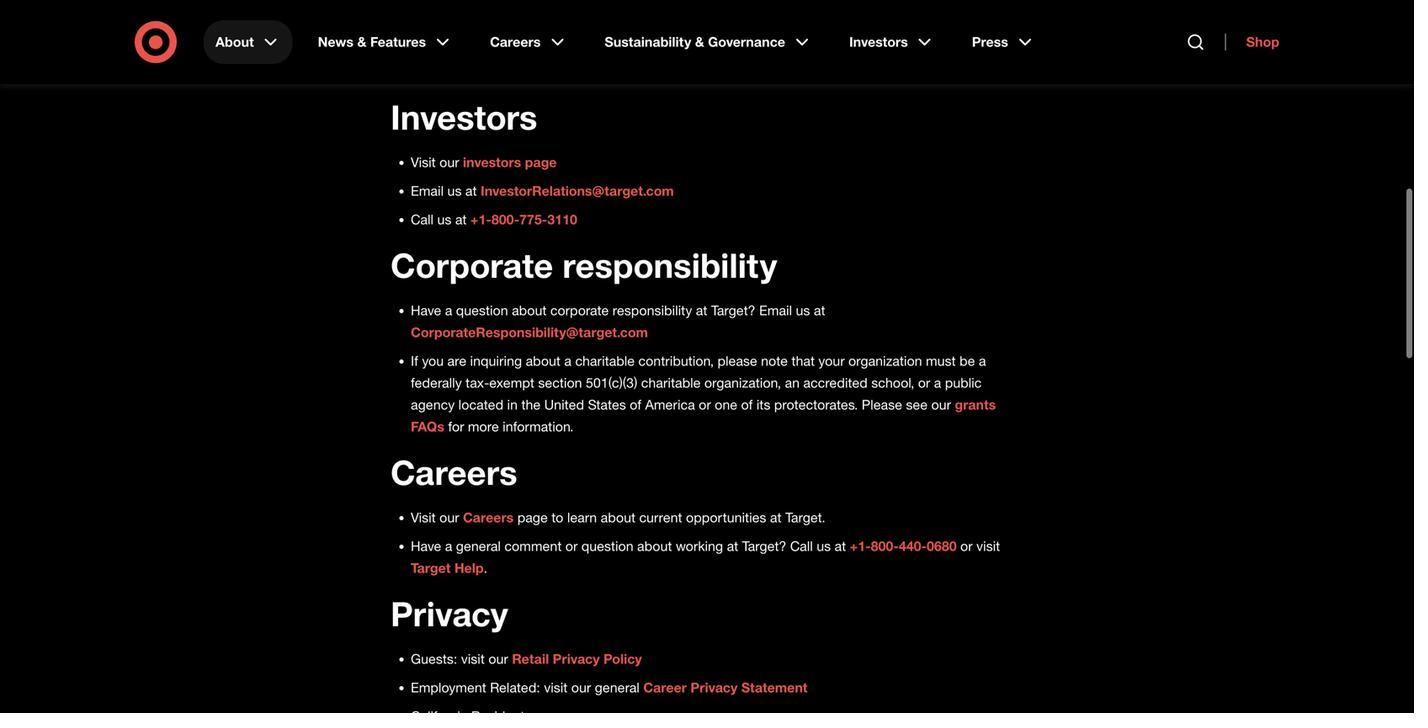 Task type: locate. For each thing, give the bounding box(es) containing it.
1 vertical spatial visit
[[411, 509, 436, 526]]

about inside have a question about corporate responsibility at target? email us at corporateresponsibility@target.com
[[512, 302, 547, 319]]

be
[[960, 353, 975, 369]]

0 vertical spatial question
[[456, 302, 508, 319]]

privacy up employment related: visit our general career privacy statement
[[553, 651, 600, 667]]

visit right 0680 on the right of the page
[[977, 538, 1000, 554]]

page up email us at investorrelations@target.com
[[525, 154, 557, 170]]

or down learn
[[566, 538, 578, 554]]

us down target.
[[817, 538, 831, 554]]

statement
[[741, 679, 808, 696]]

us right features
[[447, 34, 462, 51]]

about right learn
[[601, 509, 636, 526]]

0 horizontal spatial call
[[411, 211, 434, 228]]

0 vertical spatial charitable
[[575, 353, 635, 369]]

at up contribution,
[[696, 302, 708, 319]]

0 vertical spatial general
[[456, 538, 501, 554]]

one
[[715, 396, 737, 413]]

1 vertical spatial email
[[411, 183, 444, 199]]

our left investors
[[440, 154, 459, 170]]

our up the target help link
[[440, 509, 459, 526]]

775-
[[520, 211, 547, 228]]

800-
[[492, 211, 520, 228], [871, 538, 899, 554]]

privacy down the target help link
[[391, 593, 508, 634]]

of right states
[[630, 396, 642, 413]]

please
[[862, 396, 902, 413]]

tax-
[[466, 375, 489, 391]]

careers link
[[478, 20, 579, 64], [463, 509, 514, 526]]

or
[[918, 375, 930, 391], [699, 396, 711, 413], [566, 538, 578, 554], [961, 538, 973, 554]]

us for +1-
[[437, 211, 452, 228]]

1 vertical spatial privacy
[[553, 651, 600, 667]]

0 horizontal spatial 800-
[[492, 211, 520, 228]]

1 horizontal spatial investors
[[849, 34, 908, 50]]

guests: visit our retail privacy policy
[[411, 651, 642, 667]]

2 vertical spatial careers
[[463, 509, 514, 526]]

have inside have a question about corporate responsibility at target? email us at corporateresponsibility@target.com
[[411, 302, 441, 319]]

+1- up corporate
[[471, 211, 492, 228]]

800- left 0680 on the right of the page
[[871, 538, 899, 554]]

1 horizontal spatial 800-
[[871, 538, 899, 554]]

&
[[357, 34, 367, 50], [695, 34, 704, 50]]

440-
[[899, 538, 927, 554]]

0 vertical spatial email
[[411, 34, 444, 51]]

0 horizontal spatial general
[[456, 538, 501, 554]]

responsibility
[[563, 245, 777, 286], [613, 302, 692, 319]]

0 vertical spatial careers link
[[478, 20, 579, 64]]

& for features
[[357, 34, 367, 50]]

0 vertical spatial responsibility
[[563, 245, 777, 286]]

more
[[468, 418, 499, 435]]

+1- inside have a general comment or question about working at target? call us at +1-800-440-0680 or visit target help .
[[850, 538, 871, 554]]

visit up employment at the left of the page
[[461, 651, 485, 667]]

2 vertical spatial visit
[[544, 679, 568, 696]]

visit
[[411, 154, 436, 170], [411, 509, 436, 526]]

responsibility up contribution,
[[613, 302, 692, 319]]

call down target.
[[790, 538, 813, 554]]

our down 'retail privacy policy' link
[[571, 679, 591, 696]]

visit inside have a general comment or question about working at target? call us at +1-800-440-0680 or visit target help .
[[977, 538, 1000, 554]]

1 vertical spatial visit
[[461, 651, 485, 667]]

sustainability & governance
[[605, 34, 785, 50]]

+1- left 440-
[[850, 538, 871, 554]]

visit down 'retail privacy policy' link
[[544, 679, 568, 696]]

2 vertical spatial privacy
[[691, 679, 738, 696]]

faqs
[[411, 418, 444, 435]]

employment related: visit our general career privacy statement
[[411, 679, 808, 696]]

section
[[538, 375, 582, 391]]

question inside have a question about corporate responsibility at target? email us at corporateresponsibility@target.com
[[456, 302, 508, 319]]

have for have a question about corporate responsibility at target? email us at corporateresponsibility@target.com
[[411, 302, 441, 319]]

about up section
[[526, 353, 561, 369]]

0 vertical spatial visit
[[411, 154, 436, 170]]

.
[[484, 560, 488, 576]]

0 vertical spatial 800-
[[492, 211, 520, 228]]

2 vertical spatial email
[[759, 302, 792, 319]]

of left its
[[741, 396, 753, 413]]

0 vertical spatial have
[[411, 302, 441, 319]]

about link
[[204, 20, 293, 64]]

email for investors
[[411, 34, 444, 51]]

1 visit from the top
[[411, 154, 436, 170]]

our inside if you are inquiring about a charitable contribution, please note that your organization must be a federally tax-exempt section 501(c)(3) charitable organization, an accredited school, or a public agency located in the united states of america or one of its protectorates. please see our
[[932, 396, 951, 413]]

0 horizontal spatial of
[[630, 396, 642, 413]]

governance
[[708, 34, 785, 50]]

question down corporate
[[456, 302, 508, 319]]

0 vertical spatial target?
[[711, 302, 756, 319]]

located
[[459, 396, 504, 413]]

at left target.
[[770, 509, 782, 526]]

question down visit our careers page to learn about current opportunities at target.
[[582, 538, 634, 554]]

have up you
[[411, 302, 441, 319]]

1 horizontal spatial question
[[582, 538, 634, 554]]

us for investorrelations@target.com
[[447, 183, 462, 199]]

general
[[456, 538, 501, 554], [595, 679, 640, 696]]

for
[[448, 418, 464, 435]]

about
[[512, 302, 547, 319], [526, 353, 561, 369], [601, 509, 636, 526], [637, 538, 672, 554]]

general inside have a general comment or question about working at target? call us at +1-800-440-0680 or visit target help .
[[456, 538, 501, 554]]

0 vertical spatial visit
[[977, 538, 1000, 554]]

2 visit from the top
[[411, 509, 436, 526]]

2 horizontal spatial visit
[[977, 538, 1000, 554]]

0 vertical spatial privacy
[[391, 593, 508, 634]]

0 horizontal spatial question
[[456, 302, 508, 319]]

shop
[[1246, 34, 1280, 50]]

3110
[[547, 211, 577, 228]]

privacy right 'career'
[[691, 679, 738, 696]]

responsibility up have a question about corporate responsibility at target? email us at corporateresponsibility@target.com
[[563, 245, 777, 286]]

retail
[[512, 651, 549, 667]]

800- inside have a general comment or question about working at target? call us at +1-800-440-0680 or visit target help .
[[871, 538, 899, 554]]

1 have from the top
[[411, 302, 441, 319]]

features
[[370, 34, 426, 50]]

accredited
[[804, 375, 868, 391]]

+1-
[[471, 211, 492, 228], [850, 538, 871, 554]]

shop link
[[1225, 34, 1280, 51]]

0 vertical spatial call
[[411, 211, 434, 228]]

1 & from the left
[[357, 34, 367, 50]]

have for have a general comment or question about working at target? call us at +1-800-440-0680 or visit target help .
[[411, 538, 441, 554]]

your
[[819, 353, 845, 369]]

email
[[411, 34, 444, 51], [411, 183, 444, 199], [759, 302, 792, 319]]

a up section
[[564, 353, 572, 369]]

general up .
[[456, 538, 501, 554]]

& left 'governance'
[[695, 34, 704, 50]]

0 vertical spatial +1-
[[471, 211, 492, 228]]

us
[[447, 34, 462, 51], [447, 183, 462, 199], [437, 211, 452, 228], [796, 302, 810, 319], [817, 538, 831, 554]]

1 vertical spatial target?
[[742, 538, 787, 554]]

1 vertical spatial question
[[582, 538, 634, 554]]

public
[[945, 375, 982, 391]]

at up corporate
[[455, 211, 467, 228]]

us up that
[[796, 302, 810, 319]]

1 horizontal spatial of
[[741, 396, 753, 413]]

a inside have a question about corporate responsibility at target? email us at corporateresponsibility@target.com
[[445, 302, 452, 319]]

have
[[411, 302, 441, 319], [411, 538, 441, 554]]

us inside have a general comment or question about working at target? call us at +1-800-440-0680 or visit target help .
[[817, 538, 831, 554]]

our left retail
[[489, 651, 508, 667]]

0 vertical spatial page
[[525, 154, 557, 170]]

2 have from the top
[[411, 538, 441, 554]]

page
[[525, 154, 557, 170], [518, 509, 548, 526]]

related:
[[490, 679, 540, 696]]

& for governance
[[695, 34, 704, 50]]

visit up target
[[411, 509, 436, 526]]

at left +1-800-440-0680 link at the right of the page
[[835, 538, 846, 554]]

1 vertical spatial investors
[[391, 96, 537, 138]]

0 horizontal spatial &
[[357, 34, 367, 50]]

page for investors
[[525, 154, 557, 170]]

call us at +1-800-775-3110
[[411, 211, 577, 228]]

about down current on the bottom left of page
[[637, 538, 672, 554]]

visit
[[977, 538, 1000, 554], [461, 651, 485, 667], [544, 679, 568, 696]]

800- down email us at investorrelations@target.com
[[492, 211, 520, 228]]

email inside have a question about corporate responsibility at target? email us at corporateresponsibility@target.com
[[759, 302, 792, 319]]

1 horizontal spatial general
[[595, 679, 640, 696]]

0 vertical spatial investors
[[849, 34, 908, 50]]

investors inside 'link'
[[849, 34, 908, 50]]

page left to
[[518, 509, 548, 526]]

our
[[440, 154, 459, 170], [932, 396, 951, 413], [440, 509, 459, 526], [489, 651, 508, 667], [571, 679, 591, 696]]

america
[[645, 396, 695, 413]]

target? inside have a general comment or question about working at target? call us at +1-800-440-0680 or visit target help .
[[742, 538, 787, 554]]

1 vertical spatial charitable
[[641, 375, 701, 391]]

0 horizontal spatial +1-
[[471, 211, 492, 228]]

retail privacy policy link
[[512, 651, 642, 667]]

visit left investors
[[411, 154, 436, 170]]

2 & from the left
[[695, 34, 704, 50]]

inquiring
[[470, 353, 522, 369]]

charitable
[[575, 353, 635, 369], [641, 375, 701, 391]]

a down corporate
[[445, 302, 452, 319]]

us down visit our investors page
[[447, 183, 462, 199]]

us up corporate
[[437, 211, 452, 228]]

1 of from the left
[[630, 396, 642, 413]]

1 vertical spatial 800-
[[871, 538, 899, 554]]

learn
[[567, 509, 597, 526]]

1 horizontal spatial +1-
[[850, 538, 871, 554]]

0 vertical spatial careers
[[490, 34, 541, 50]]

note
[[761, 353, 788, 369]]

1 vertical spatial page
[[518, 509, 548, 526]]

1 vertical spatial call
[[790, 538, 813, 554]]

general down policy
[[595, 679, 640, 696]]

target? down opportunities
[[742, 538, 787, 554]]

grants faqs
[[411, 396, 996, 435]]

career privacy statement link
[[643, 679, 808, 696]]

federally
[[411, 375, 462, 391]]

our right the see in the right of the page
[[932, 396, 951, 413]]

a
[[445, 302, 452, 319], [564, 353, 572, 369], [979, 353, 986, 369], [934, 375, 941, 391], [445, 538, 452, 554]]

1 vertical spatial have
[[411, 538, 441, 554]]

at up "your" at right
[[814, 302, 825, 319]]

have inside have a general comment or question about working at target? call us at +1-800-440-0680 or visit target help .
[[411, 538, 441, 554]]

1 vertical spatial responsibility
[[613, 302, 692, 319]]

in
[[507, 396, 518, 413]]

us for press@target.com
[[447, 34, 462, 51]]

1 vertical spatial general
[[595, 679, 640, 696]]

a up the target help link
[[445, 538, 452, 554]]

1 horizontal spatial charitable
[[641, 375, 701, 391]]

call
[[411, 211, 434, 228], [790, 538, 813, 554]]

1 horizontal spatial &
[[695, 34, 704, 50]]

have up target
[[411, 538, 441, 554]]

privacy
[[391, 593, 508, 634], [553, 651, 600, 667], [691, 679, 738, 696]]

at
[[465, 34, 477, 51], [465, 183, 477, 199], [455, 211, 467, 228], [696, 302, 708, 319], [814, 302, 825, 319], [770, 509, 782, 526], [727, 538, 738, 554], [835, 538, 846, 554]]

target? up please
[[711, 302, 756, 319]]

charitable up 501(c)(3)
[[575, 353, 635, 369]]

1 horizontal spatial call
[[790, 538, 813, 554]]

0 horizontal spatial privacy
[[391, 593, 508, 634]]

call up corporate
[[411, 211, 434, 228]]

about up the corporateresponsibility@target.com link on the top left of the page
[[512, 302, 547, 319]]

about inside have a general comment or question about working at target? call us at +1-800-440-0680 or visit target help .
[[637, 538, 672, 554]]

& right the news
[[357, 34, 367, 50]]

opportunities
[[686, 509, 766, 526]]

1 vertical spatial +1-
[[850, 538, 871, 554]]

school,
[[872, 375, 915, 391]]

policy
[[604, 651, 642, 667]]

charitable up the america at the bottom
[[641, 375, 701, 391]]



Task type: vqa. For each thing, say whether or not it's contained in the screenshot.
the CorporateResponsibility@target.com link
yes



Task type: describe. For each thing, give the bounding box(es) containing it.
question inside have a general comment or question about working at target? call us at +1-800-440-0680 or visit target help .
[[582, 538, 634, 554]]

comment
[[505, 538, 562, 554]]

about inside if you are inquiring about a charitable contribution, please note that your organization must be a federally tax-exempt section 501(c)(3) charitable organization, an accredited school, or a public agency located in the united states of america or one of its protectorates. please see our
[[526, 353, 561, 369]]

target.
[[785, 509, 826, 526]]

email for call us at
[[411, 183, 444, 199]]

investors link
[[838, 20, 947, 64]]

that
[[792, 353, 815, 369]]

+1-800-440-0680 link
[[850, 538, 957, 554]]

us inside have a question about corporate responsibility at target? email us at corporateresponsibility@target.com
[[796, 302, 810, 319]]

the
[[522, 396, 541, 413]]

corporate responsibility
[[391, 245, 777, 286]]

call inside have a general comment or question about working at target? call us at +1-800-440-0680 or visit target help .
[[790, 538, 813, 554]]

contribution,
[[639, 353, 714, 369]]

investorrelations@target.com
[[481, 183, 674, 199]]

a inside have a general comment or question about working at target? call us at +1-800-440-0680 or visit target help .
[[445, 538, 452, 554]]

page for careers
[[518, 509, 548, 526]]

1 horizontal spatial privacy
[[553, 651, 600, 667]]

an
[[785, 375, 800, 391]]

sustainability & governance link
[[593, 20, 824, 64]]

or up the see in the right of the page
[[918, 375, 930, 391]]

2 horizontal spatial privacy
[[691, 679, 738, 696]]

career
[[643, 679, 687, 696]]

current
[[639, 509, 682, 526]]

careers inside 'link'
[[490, 34, 541, 50]]

protectorates.
[[774, 396, 858, 413]]

corporateresponsibility@target.com link
[[411, 324, 648, 340]]

see
[[906, 396, 928, 413]]

at down opportunities
[[727, 538, 738, 554]]

0 horizontal spatial charitable
[[575, 353, 635, 369]]

investors
[[463, 154, 521, 170]]

investorrelations@target.com link
[[481, 183, 674, 199]]

at left the press@target.com link
[[465, 34, 477, 51]]

visit our careers page to learn about current opportunities at target.
[[411, 509, 826, 526]]

investors page link
[[463, 154, 557, 170]]

to
[[552, 509, 564, 526]]

news
[[318, 34, 354, 50]]

or right 0680 on the right of the page
[[961, 538, 973, 554]]

working
[[676, 538, 723, 554]]

1 horizontal spatial visit
[[544, 679, 568, 696]]

target help link
[[411, 560, 484, 576]]

sustainability
[[605, 34, 691, 50]]

email us at press@target.com
[[411, 34, 599, 51]]

if
[[411, 353, 418, 369]]

grants
[[955, 396, 996, 413]]

please
[[718, 353, 757, 369]]

agency
[[411, 396, 455, 413]]

guests:
[[411, 651, 457, 667]]

visit for visit our careers page to learn about current opportunities at target.
[[411, 509, 436, 526]]

for more information.
[[444, 418, 574, 435]]

or left one on the right bottom of the page
[[699, 396, 711, 413]]

email us at investorrelations@target.com
[[411, 183, 674, 199]]

united
[[544, 396, 584, 413]]

help
[[454, 560, 484, 576]]

corporate
[[391, 245, 553, 286]]

0680
[[927, 538, 957, 554]]

press@target.com link
[[481, 34, 599, 51]]

press
[[972, 34, 1008, 50]]

exempt
[[489, 375, 535, 391]]

2 of from the left
[[741, 396, 753, 413]]

you
[[422, 353, 444, 369]]

1 vertical spatial careers link
[[463, 509, 514, 526]]

press@target.com
[[481, 34, 599, 51]]

are
[[447, 353, 466, 369]]

have a general comment or question about working at target? call us at +1-800-440-0680 or visit target help .
[[411, 538, 1000, 576]]

0 horizontal spatial visit
[[461, 651, 485, 667]]

501(c)(3)
[[586, 375, 638, 391]]

states
[[588, 396, 626, 413]]

news & features link
[[306, 20, 465, 64]]

organization
[[849, 353, 922, 369]]

press link
[[960, 20, 1047, 64]]

at down visit our investors page
[[465, 183, 477, 199]]

1 vertical spatial careers
[[391, 452, 517, 493]]

target? inside have a question about corporate responsibility at target? email us at corporateresponsibility@target.com
[[711, 302, 756, 319]]

employment
[[411, 679, 486, 696]]

corporate
[[550, 302, 609, 319]]

corporateresponsibility@target.com
[[411, 324, 648, 340]]

0 horizontal spatial investors
[[391, 96, 537, 138]]

news & features
[[318, 34, 426, 50]]

visit our investors page
[[411, 154, 557, 170]]

+1-800-775-3110 link
[[471, 211, 577, 228]]

target
[[411, 560, 451, 576]]

about
[[216, 34, 254, 50]]

information.
[[503, 418, 574, 435]]

if you are inquiring about a charitable contribution, please note that your organization must be a federally tax-exempt section 501(c)(3) charitable organization, an accredited school, or a public agency located in the united states of america or one of its protectorates. please see our
[[411, 353, 986, 413]]

its
[[757, 396, 771, 413]]

visit for visit our investors page
[[411, 154, 436, 170]]

a right be
[[979, 353, 986, 369]]

a down must
[[934, 375, 941, 391]]

grants faqs link
[[411, 396, 996, 435]]

must
[[926, 353, 956, 369]]

have a question about corporate responsibility at target? email us at corporateresponsibility@target.com
[[411, 302, 825, 340]]

responsibility inside have a question about corporate responsibility at target? email us at corporateresponsibility@target.com
[[613, 302, 692, 319]]



